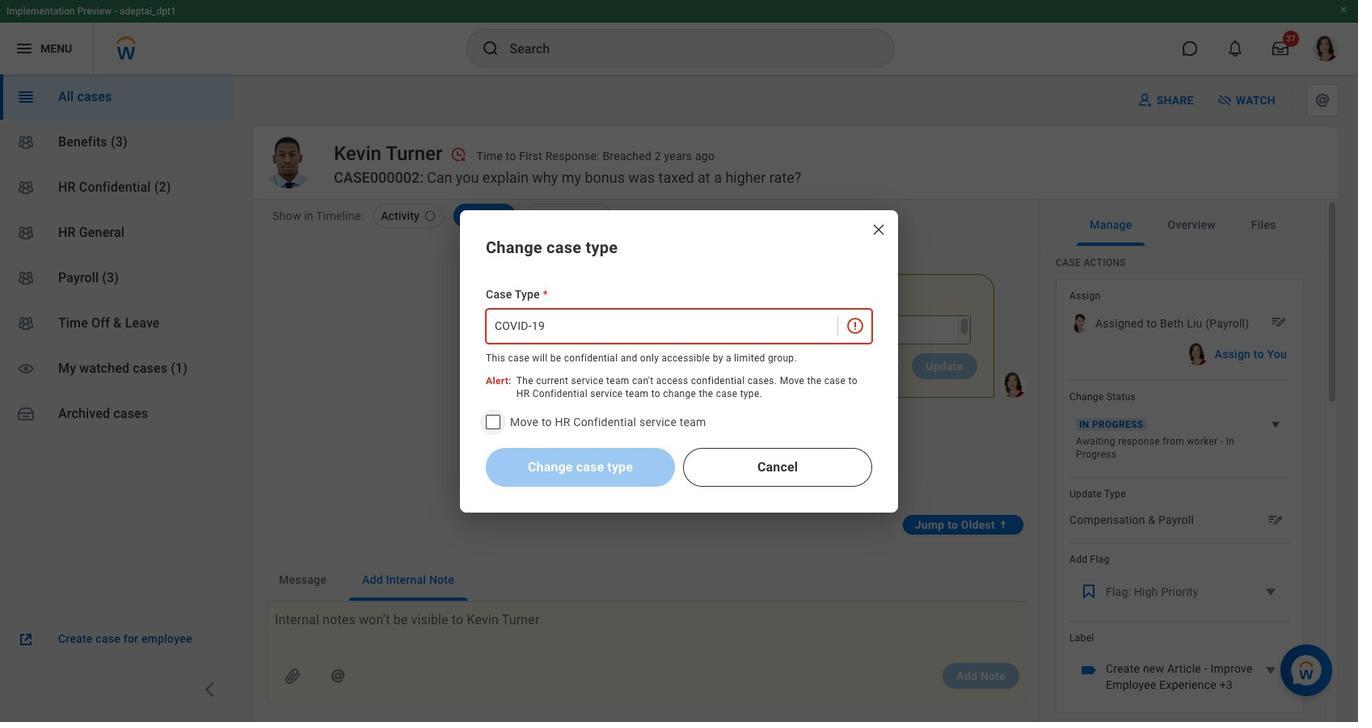 Task type: vqa. For each thing, say whether or not it's contained in the screenshot.
first the Analysis from right
no



Task type: locate. For each thing, give the bounding box(es) containing it.
breached
[[603, 150, 652, 163]]

0 horizontal spatial update
[[926, 360, 964, 373]]

0 horizontal spatial payroll
[[58, 270, 99, 285]]

move down 'group.'
[[780, 375, 805, 386]]

first
[[519, 150, 543, 163]]

hr down current
[[555, 415, 571, 428]]

time for time off & leave
[[58, 315, 88, 331]]

1 horizontal spatial a
[[726, 352, 732, 364]]

list for case actions
[[1067, 290, 1291, 703]]

text edit image inside compensation & payroll 'button'
[[1268, 512, 1284, 528]]

the right change
[[699, 388, 714, 399]]

contact card matrix manager image up contact card matrix manager icon
[[16, 178, 36, 197]]

discard changes button
[[788, 353, 904, 379]]

create for create new article - improve employee experience +3
[[1106, 662, 1140, 675]]

1 horizontal spatial update
[[1070, 488, 1102, 500]]

2 vertical spatial team
[[680, 415, 706, 428]]

1 vertical spatial assign
[[1215, 348, 1251, 361]]

cases left (1)
[[133, 361, 168, 376]]

benefits (3) link
[[0, 120, 233, 165]]

years
[[664, 150, 692, 163]]

type inside case actions element
[[1105, 488, 1126, 500]]

:
[[420, 169, 424, 186]]

to down discard changes
[[849, 375, 858, 386]]

tag image
[[1080, 661, 1099, 680]]

assign down case actions
[[1070, 290, 1101, 302]]

1 vertical spatial case
[[486, 287, 512, 300]]

team left can't
[[607, 375, 630, 386]]

0 vertical spatial note
[[429, 573, 454, 586]]

1 vertical spatial type
[[608, 459, 633, 474]]

notes
[[461, 209, 492, 222]]

- right "preview"
[[114, 6, 117, 17]]

1 vertical spatial at tag mention image
[[328, 666, 348, 686]]

tab list
[[1044, 204, 1323, 247], [266, 559, 1027, 602]]

was
[[629, 169, 655, 186]]

Notes button
[[454, 204, 516, 228]]

19
[[532, 319, 545, 332]]

contact card matrix manager image inside time off & leave link
[[16, 314, 36, 333]]

tab list inside logan mcneil main content
[[266, 559, 1027, 602]]

1 vertical spatial create
[[1106, 662, 1140, 675]]

flag
[[1091, 554, 1110, 565]]

confidential right be
[[564, 352, 618, 364]]

1 horizontal spatial payroll
[[1159, 514, 1194, 526]]

to inside assign to you button
[[1254, 348, 1265, 361]]

to inside assigned to beth liu (payroll) button
[[1147, 317, 1158, 330]]

1 contact card matrix manager image from the top
[[16, 133, 36, 152]]

0 vertical spatial at tag mention image
[[1313, 91, 1333, 110]]

1 horizontal spatial move
[[780, 375, 805, 386]]

0 vertical spatial a
[[714, 169, 722, 186]]

change case type down move to hr confidential service team
[[528, 459, 633, 474]]

type for change case type dialog
[[586, 237, 618, 257]]

files button
[[1239, 204, 1290, 246]]

list
[[0, 74, 233, 437], [364, 204, 611, 232], [1067, 290, 1291, 703]]

accessible
[[662, 352, 710, 364]]

team down change
[[680, 415, 706, 428]]

- inside implementation preview -   adeptai_dpt1 banner
[[114, 6, 117, 17]]

search image
[[481, 39, 500, 58]]

0 vertical spatial move
[[780, 375, 805, 386]]

higher
[[726, 169, 766, 186]]

0 horizontal spatial a
[[714, 169, 722, 186]]

case left actions
[[1056, 257, 1081, 268]]

and
[[621, 352, 638, 364]]

0 vertical spatial assign
[[1070, 290, 1101, 302]]

assign inside button
[[1215, 348, 1251, 361]]

cases right the all on the left
[[77, 89, 112, 104]]

benefits (3)
[[58, 134, 128, 150]]

jump to oldest
[[915, 518, 995, 531]]

0 vertical spatial confidential
[[79, 180, 151, 195]]

(3) down hr general link
[[102, 270, 119, 285]]

logan
[[683, 286, 719, 302]]

archived cases
[[58, 406, 148, 421]]

preview
[[77, 6, 112, 17]]

current
[[536, 375, 569, 386]]

0 vertical spatial text edit image
[[1271, 314, 1287, 330]]

payroll down hr general
[[58, 270, 99, 285]]

0 vertical spatial the
[[807, 375, 822, 386]]

list containing activity
[[364, 204, 611, 232]]

manage button
[[1077, 204, 1145, 246]]

0 horizontal spatial tab list
[[266, 559, 1027, 602]]

show
[[273, 209, 301, 222]]

contact card matrix manager image for time
[[16, 314, 36, 333]]

1 vertical spatial note
[[981, 670, 1006, 683]]

type down radio mobile image at left top
[[586, 237, 618, 257]]

assign
[[1070, 290, 1101, 302], [1215, 348, 1251, 361]]

change for change case type dialog
[[486, 237, 543, 257]]

implementation
[[6, 6, 75, 17]]

to left beth
[[1147, 317, 1158, 330]]

hr left general
[[58, 225, 76, 240]]

experience
[[1160, 678, 1217, 691]]

2 vertical spatial add
[[957, 670, 978, 683]]

- inside "in progress awaiting response from worker - in progress"
[[1221, 436, 1224, 447]]

2 vertical spatial service
[[640, 415, 677, 428]]

0 horizontal spatial time
[[58, 315, 88, 331]]

0 vertical spatial -
[[114, 6, 117, 17]]

case down discard changes
[[825, 375, 846, 386]]

0 vertical spatial tab list
[[1044, 204, 1323, 247]]

watched
[[79, 361, 129, 376]]

1 horizontal spatial add
[[957, 670, 978, 683]]

0 horizontal spatial &
[[113, 315, 122, 331]]

case down move to hr confidential service team
[[576, 459, 604, 474]]

share button
[[1131, 87, 1204, 113]]

hr
[[58, 180, 76, 195], [58, 225, 76, 240], [517, 388, 530, 399], [555, 415, 571, 428]]

type inside change case type button
[[608, 459, 633, 474]]

progress down awaiting
[[1076, 449, 1117, 460]]

0 vertical spatial case
[[1056, 257, 1081, 268]]

hr down the the
[[517, 388, 530, 399]]

2 vertical spatial change
[[528, 459, 573, 474]]

team
[[607, 375, 630, 386], [626, 388, 649, 399], [680, 415, 706, 428]]

0 horizontal spatial add
[[362, 573, 383, 586]]

note
[[429, 573, 454, 586], [981, 670, 1006, 683]]

change left status
[[1070, 391, 1104, 403]]

2 vertical spatial confidential
[[574, 415, 637, 428]]

adeptai_dpt1
[[120, 6, 176, 17]]

1 vertical spatial progress
[[1076, 449, 1117, 460]]

list inside logan mcneil main content
[[364, 204, 611, 232]]

confidential down current
[[533, 388, 588, 399]]

1 vertical spatial type
[[1105, 488, 1126, 500]]

jump to oldest button
[[903, 515, 1024, 534]]

update inside update button
[[926, 360, 964, 373]]

actions
[[1084, 257, 1126, 268]]

contact card matrix manager image up visible image
[[16, 314, 36, 333]]

service down change
[[640, 415, 677, 428]]

the
[[517, 375, 534, 386]]

confidential down delete
[[691, 375, 745, 386]]

a right 'by'
[[726, 352, 732, 364]]

2 contact card matrix manager image from the top
[[16, 178, 36, 197]]

the
[[807, 375, 822, 386], [699, 388, 714, 399]]

my
[[58, 361, 76, 376]]

add internal note tab panel
[[266, 602, 1027, 722]]

type for case type
[[515, 287, 540, 300]]

case000002
[[334, 169, 420, 186]]

contact card matrix manager image
[[16, 133, 36, 152], [16, 178, 36, 197], [16, 268, 36, 288], [16, 314, 36, 333]]

text edit image for assigned to beth liu (payroll)
[[1271, 314, 1287, 330]]

time up the explain
[[477, 150, 503, 163]]

payroll (3) link
[[0, 256, 233, 301]]

type for change case type button
[[608, 459, 633, 474]]

compensation & payroll button
[[1067, 507, 1287, 533]]

assign down (payroll)
[[1215, 348, 1251, 361]]

change
[[486, 237, 543, 257], [1070, 391, 1104, 403], [528, 459, 573, 474]]

implementation preview -   adeptai_dpt1 banner
[[0, 0, 1359, 74]]

confidential up change case type button
[[574, 415, 637, 428]]

am
[[861, 288, 878, 301]]

1 vertical spatial confidential
[[691, 375, 745, 386]]

in
[[304, 209, 314, 222]]

contact card matrix manager image down 'grid view' image
[[16, 133, 36, 152]]

0 vertical spatial add
[[1070, 554, 1088, 565]]

update inside case actions element
[[1070, 488, 1102, 500]]

time left off
[[58, 315, 88, 331]]

in right worker
[[1227, 436, 1235, 447]]

to inside the jump to oldest button
[[948, 518, 958, 531]]

1 vertical spatial confidential
[[533, 388, 588, 399]]

text edit image
[[1271, 314, 1287, 330], [1268, 512, 1284, 528]]

0 horizontal spatial assign
[[1070, 290, 1101, 302]]

1 vertical spatial in
[[1227, 436, 1235, 447]]

(3) inside "link"
[[111, 134, 128, 150]]

type up covid-19
[[515, 287, 540, 300]]

1 vertical spatial update
[[1070, 488, 1102, 500]]

update for update
[[926, 360, 964, 373]]

manage
[[1090, 218, 1133, 231]]

case inside dialog
[[486, 287, 512, 300]]

payroll right compensation
[[1159, 514, 1194, 526]]

0 vertical spatial change
[[486, 237, 543, 257]]

case for case type
[[486, 287, 512, 300]]

2 horizontal spatial -
[[1221, 436, 1224, 447]]

to left first
[[506, 150, 516, 163]]

change inside button
[[528, 459, 573, 474]]

0 vertical spatial type
[[515, 287, 540, 300]]

hr down benefits
[[58, 180, 76, 195]]

1 horizontal spatial create
[[1106, 662, 1140, 675]]

update right changes
[[926, 360, 964, 373]]

list inside case actions element
[[1067, 290, 1291, 703]]

1 vertical spatial a
[[726, 352, 732, 364]]

off
[[91, 315, 110, 331]]

case inside button
[[576, 459, 604, 474]]

watch button
[[1210, 87, 1286, 113]]

type
[[586, 237, 618, 257], [608, 459, 633, 474]]

hr inside alert: the current service team can't access confidential cases. move the case to hr confidential service team to change the case type.
[[517, 388, 530, 399]]

0 horizontal spatial move
[[510, 415, 539, 428]]

contact card matrix manager image inside hr confidential (2) link
[[16, 178, 36, 197]]

check circle image
[[496, 209, 509, 222]]

0 horizontal spatial create
[[58, 632, 93, 645]]

create
[[58, 632, 93, 645], [1106, 662, 1140, 675]]

list containing assigned to beth liu (payroll)
[[1067, 290, 1291, 703]]

to inside case header element
[[506, 150, 516, 163]]

4 contact card matrix manager image from the top
[[16, 314, 36, 333]]

1 horizontal spatial tab list
[[1044, 204, 1323, 247]]

create new article - improve employee experience +3
[[1106, 662, 1253, 691]]

limited
[[734, 352, 766, 364]]

to
[[506, 150, 516, 163], [1147, 317, 1158, 330], [1254, 348, 1265, 361], [849, 375, 858, 386], [652, 388, 661, 399], [542, 415, 552, 428], [948, 518, 958, 531]]

at tag mention image right upload clip image
[[328, 666, 348, 686]]

add inside tab panel
[[957, 670, 978, 683]]

a right at on the top right of the page
[[714, 169, 722, 186]]

2 vertical spatial cases
[[113, 406, 148, 421]]

note inside tab panel
[[981, 670, 1006, 683]]

1 vertical spatial the
[[699, 388, 714, 399]]

add inside tab list
[[362, 573, 383, 586]]

1 horizontal spatial list
[[364, 204, 611, 232]]

to down current
[[542, 415, 552, 428]]

group.
[[768, 352, 797, 364]]

time off & leave
[[58, 315, 160, 331]]

all cases link
[[0, 74, 233, 120]]

1 vertical spatial move
[[510, 415, 539, 428]]

(1)
[[171, 361, 188, 376]]

upload clip image
[[283, 666, 302, 686]]

1 vertical spatial payroll
[[1159, 514, 1194, 526]]

create new article - improve employee experience +3 button
[[1070, 651, 1291, 703]]

in
[[1080, 419, 1090, 430], [1227, 436, 1235, 447]]

type down move to hr confidential service team
[[608, 459, 633, 474]]

create case for employee link
[[16, 630, 217, 649]]

Activity button
[[374, 204, 444, 228]]

& right off
[[113, 315, 122, 331]]

case actions element
[[1056, 256, 1304, 713]]

1 horizontal spatial case
[[1056, 257, 1081, 268]]

create inside create new article - improve employee experience +3
[[1106, 662, 1140, 675]]

0 vertical spatial progress
[[1092, 419, 1144, 430]]

2 horizontal spatial add
[[1070, 554, 1088, 565]]

0 vertical spatial payroll
[[58, 270, 99, 285]]

tab list containing message
[[266, 559, 1027, 602]]

update up compensation
[[1070, 488, 1102, 500]]

tab list containing manage
[[1044, 204, 1323, 247]]

contact card matrix manager image for hr
[[16, 178, 36, 197]]

text edit image inside assigned to beth liu (payroll) button
[[1271, 314, 1287, 330]]

to right jump
[[948, 518, 958, 531]]

1 vertical spatial text edit image
[[1268, 512, 1284, 528]]

create right ext link image
[[58, 632, 93, 645]]

0 vertical spatial update
[[926, 360, 964, 373]]

note inside tab list
[[429, 573, 454, 586]]

at tag mention image
[[1313, 91, 1333, 110], [328, 666, 348, 686]]

1 vertical spatial change
[[1070, 391, 1104, 403]]

2 horizontal spatial list
[[1067, 290, 1291, 703]]

1 vertical spatial time
[[58, 315, 88, 331]]

type inside dialog
[[515, 287, 540, 300]]

cases
[[77, 89, 112, 104], [133, 361, 168, 376], [113, 406, 148, 421]]

you
[[1268, 348, 1287, 361]]

case down messages
[[547, 237, 582, 257]]

0 vertical spatial change case type
[[486, 237, 618, 257]]

to left you
[[1254, 348, 1265, 361]]

case header element
[[252, 126, 1339, 200]]

create up employee
[[1106, 662, 1140, 675]]

1 horizontal spatial assign
[[1215, 348, 1251, 361]]

progress up "response"
[[1092, 419, 1144, 430]]

change down move to hr confidential service team
[[528, 459, 573, 474]]

profile logan mcneil element
[[1304, 31, 1349, 66]]

tab list for add internal note tab panel
[[266, 559, 1027, 602]]

service right current
[[571, 375, 604, 386]]

1 horizontal spatial time
[[477, 150, 503, 163]]

(3) right benefits
[[111, 134, 128, 150]]

internal
[[386, 573, 426, 586]]

1 vertical spatial (3)
[[102, 270, 119, 285]]

1 vertical spatial add
[[362, 573, 383, 586]]

contact card matrix manager image inside benefits (3) "link"
[[16, 133, 36, 152]]

change case type down messages
[[486, 237, 618, 257]]

0 horizontal spatial case
[[486, 287, 512, 300]]

covid-
[[495, 319, 532, 332]]

(3)
[[111, 134, 128, 150], [102, 270, 119, 285]]

change down 'check circle' image
[[486, 237, 543, 257]]

in up awaiting
[[1080, 419, 1090, 430]]

case type
[[486, 287, 540, 300]]

cases down 'my watched cases (1)'
[[113, 406, 148, 421]]

0 horizontal spatial at tag mention image
[[328, 666, 348, 686]]

confidential inside alert: the current service team can't access confidential cases. move the case to hr confidential service team to change the case type.
[[691, 375, 745, 386]]

case up covid-
[[486, 287, 512, 300]]

0 vertical spatial type
[[586, 237, 618, 257]]

time off & leave link
[[0, 301, 233, 346]]

move
[[780, 375, 805, 386], [510, 415, 539, 428]]

type up compensation
[[1105, 488, 1126, 500]]

contact card matrix manager image
[[16, 223, 36, 243]]

at tag mention image down profile logan mcneil element
[[1313, 91, 1333, 110]]

payroll inside 'button'
[[1159, 514, 1194, 526]]

update button
[[912, 353, 977, 379]]

1 vertical spatial change case type
[[528, 459, 633, 474]]

caret down image
[[1268, 416, 1284, 433]]

0 vertical spatial in
[[1080, 419, 1090, 430]]

0 horizontal spatial type
[[515, 287, 540, 300]]

the down discard
[[807, 375, 822, 386]]

contact card matrix manager image inside payroll (3) link
[[16, 268, 36, 288]]

activity
[[381, 209, 420, 222]]

add flag
[[1070, 554, 1110, 565]]

- right article
[[1205, 662, 1208, 675]]

update for update type
[[1070, 488, 1102, 500]]

service up move to hr confidential service team
[[590, 388, 623, 399]]

assign for assign
[[1070, 290, 1101, 302]]

progress
[[1092, 419, 1144, 430], [1076, 449, 1117, 460]]

contact card matrix manager image down contact card matrix manager icon
[[16, 268, 36, 288]]

0 vertical spatial cases
[[77, 89, 112, 104]]

& right compensation
[[1149, 514, 1156, 526]]

clock x image
[[451, 146, 467, 163]]

a inside dialog
[[726, 352, 732, 364]]

discard
[[802, 360, 842, 373]]

0 horizontal spatial note
[[429, 573, 454, 586]]

team down can't
[[626, 388, 649, 399]]

0 horizontal spatial confidential
[[564, 352, 618, 364]]

1 vertical spatial -
[[1221, 436, 1224, 447]]

change case type inside button
[[528, 459, 633, 474]]

1 vertical spatial team
[[626, 388, 649, 399]]

1 horizontal spatial type
[[1105, 488, 1126, 500]]

show in timeline:
[[273, 209, 364, 222]]

add inside case actions element
[[1070, 554, 1088, 565]]

logan mcneil main content
[[253, 200, 1040, 722]]

2
[[655, 150, 661, 163]]

1 horizontal spatial confidential
[[691, 375, 745, 386]]

add for add note
[[957, 670, 978, 683]]

files
[[1252, 218, 1277, 231]]

oldest
[[961, 518, 995, 531]]

- right worker
[[1221, 436, 1224, 447]]

message
[[279, 573, 327, 586]]

2 vertical spatial -
[[1205, 662, 1208, 675]]

0 vertical spatial (3)
[[111, 134, 128, 150]]

update type
[[1070, 488, 1126, 500]]

0 horizontal spatial -
[[114, 6, 117, 17]]

new
[[1143, 662, 1165, 675]]

0 vertical spatial &
[[113, 315, 122, 331]]

move down the the
[[510, 415, 539, 428]]

caret down image
[[1262, 661, 1281, 680]]

1 vertical spatial &
[[1149, 514, 1156, 526]]

3 contact card matrix manager image from the top
[[16, 268, 36, 288]]

1 vertical spatial tab list
[[266, 559, 1027, 602]]

time inside case header element
[[477, 150, 503, 163]]

confidential down benefits (3) "link"
[[79, 180, 151, 195]]

leave
[[125, 315, 160, 331]]

1 horizontal spatial note
[[981, 670, 1006, 683]]

change case type dialog
[[460, 210, 898, 512]]

notifications large image
[[1228, 40, 1244, 57]]

delete
[[706, 360, 740, 373]]

0 vertical spatial time
[[477, 150, 503, 163]]

to for move to hr confidential service team
[[542, 415, 552, 428]]

1 horizontal spatial &
[[1149, 514, 1156, 526]]

1 horizontal spatial -
[[1205, 662, 1208, 675]]



Task type: describe. For each thing, give the bounding box(es) containing it.
inbox image
[[16, 404, 36, 424]]

assign for assign to you
[[1215, 348, 1251, 361]]

cases for archived cases
[[113, 406, 148, 421]]

1 vertical spatial service
[[590, 388, 623, 399]]

inbox large image
[[1273, 40, 1289, 57]]

delete button
[[691, 353, 756, 379]]

Messages button
[[526, 204, 611, 228]]

awaiting
[[1076, 436, 1116, 447]]

1 vertical spatial cases
[[133, 361, 168, 376]]

0 vertical spatial team
[[607, 375, 630, 386]]

0 vertical spatial service
[[571, 375, 604, 386]]

1 horizontal spatial the
[[807, 375, 822, 386]]

message button
[[266, 559, 340, 601]]

will
[[532, 352, 548, 364]]

ago
[[695, 150, 715, 163]]

covid-19
[[495, 319, 545, 332]]

user plus image
[[1138, 92, 1154, 108]]

response
[[1119, 436, 1160, 447]]

cancel
[[758, 459, 798, 474]]

why
[[532, 169, 558, 186]]

for
[[123, 632, 139, 645]]

change inside case actions element
[[1070, 391, 1104, 403]]

list for show in timeline:
[[364, 204, 611, 232]]

contact card matrix manager image for benefits
[[16, 133, 36, 152]]

tab list for case actions element
[[1044, 204, 1323, 247]]

change for change case type button
[[528, 459, 573, 474]]

mcneil
[[723, 286, 764, 302]]

hr confidential (2)
[[58, 180, 171, 195]]

(3) for benefits (3)
[[111, 134, 128, 150]]

can
[[427, 169, 452, 186]]

8:49
[[835, 288, 858, 301]]

alert: the current service team can't access confidential cases. move the case to hr confidential service team to change the case type.
[[486, 375, 858, 399]]

contact card matrix manager image for payroll
[[16, 268, 36, 288]]

add for add flag
[[1070, 554, 1088, 565]]

hr general link
[[0, 210, 233, 256]]

move inside alert: the current service team can't access confidential cases. move the case to hr confidential service team to change the case type.
[[780, 375, 805, 386]]

(3) for payroll (3)
[[102, 270, 119, 285]]

sort up image
[[995, 517, 1012, 533]]

from
[[1163, 436, 1185, 447]]

this
[[486, 352, 506, 364]]

close environment banner image
[[1339, 5, 1349, 15]]

share
[[1157, 94, 1194, 107]]

case actions
[[1056, 257, 1126, 268]]

employee
[[141, 632, 192, 645]]

to down can't
[[652, 388, 661, 399]]

0 vertical spatial confidential
[[564, 352, 618, 364]]

bonus
[[585, 169, 625, 186]]

(2)
[[154, 180, 171, 195]]

confidential inside alert: the current service team can't access confidential cases. move the case to hr confidential service team to change the case type.
[[533, 388, 588, 399]]

kevin turner
[[334, 142, 443, 165]]

add internal note
[[362, 573, 454, 586]]

change case type for change case type button
[[528, 459, 633, 474]]

article
[[1168, 662, 1202, 675]]

explain
[[483, 169, 529, 186]]

0 horizontal spatial in
[[1080, 419, 1090, 430]]

type for update type
[[1105, 488, 1126, 500]]

x image
[[871, 221, 887, 237]]

(payroll)
[[1206, 317, 1250, 330]]

create case for employee
[[58, 632, 192, 645]]

to for jump to oldest
[[948, 518, 958, 531]]

change case type for change case type dialog
[[486, 237, 618, 257]]

visible image
[[16, 359, 36, 378]]

to for assigned to beth liu (payroll)
[[1147, 317, 1158, 330]]

03/08/2024,
[[768, 288, 832, 301]]

timeline:
[[316, 209, 364, 222]]

to for assign to you
[[1254, 348, 1265, 361]]

assigned to beth liu (payroll) button
[[1067, 309, 1291, 338]]

turner
[[386, 142, 443, 165]]

cases for all cases
[[77, 89, 112, 104]]

change
[[663, 388, 697, 399]]

Internal notes won't be visible to Kevin Turner text field
[[691, 315, 971, 345]]

radio mobile image
[[591, 209, 604, 222]]

status
[[1107, 391, 1136, 403]]

add internal note button
[[349, 559, 467, 601]]

Internal notes won't be visible to Kevin Turner text field
[[275, 610, 1025, 649]]

list containing all cases
[[0, 74, 233, 437]]

employee
[[1106, 678, 1157, 691]]

can't
[[632, 375, 654, 386]]

messages
[[533, 209, 587, 222]]

kevin
[[334, 142, 382, 165]]

hr general
[[58, 225, 125, 240]]

ext link image
[[16, 630, 36, 649]]

time to first response: breached 2 years ago
[[477, 150, 715, 163]]

discard changes
[[802, 360, 891, 373]]

time for time to first response: breached 2 years ago
[[477, 150, 503, 163]]

alert:
[[486, 375, 512, 386]]

only
[[640, 352, 659, 364]]

change case type button
[[486, 448, 675, 486]]

my watched cases (1)
[[58, 361, 188, 376]]

overview
[[1168, 218, 1216, 231]]

archived
[[58, 406, 110, 421]]

grid view image
[[16, 87, 36, 107]]

chevron right image
[[201, 680, 220, 700]]

1 horizontal spatial in
[[1227, 436, 1235, 447]]

& inside 'button'
[[1149, 514, 1156, 526]]

create for create case for employee
[[58, 632, 93, 645]]

payroll (3)
[[58, 270, 119, 285]]

this case will be confidential and only accessible by a limited group.
[[486, 352, 797, 364]]

at
[[698, 169, 711, 186]]

exclamation circle image
[[845, 316, 865, 336]]

cases.
[[748, 375, 777, 386]]

general
[[79, 225, 125, 240]]

invisible image
[[1217, 92, 1233, 108]]

0 horizontal spatial the
[[699, 388, 714, 399]]

add note
[[957, 670, 1006, 683]]

case for case actions
[[1056, 257, 1081, 268]]

my watched cases (1) link
[[0, 346, 233, 391]]

my
[[562, 169, 581, 186]]

text edit image for compensation & payroll
[[1268, 512, 1284, 528]]

implementation preview -   adeptai_dpt1
[[6, 6, 176, 17]]

you
[[456, 169, 479, 186]]

jump
[[915, 518, 945, 531]]

compensation & payroll
[[1070, 514, 1194, 526]]

rate?
[[770, 169, 802, 186]]

case left will
[[508, 352, 530, 364]]

case left for
[[96, 632, 120, 645]]

type.
[[740, 388, 763, 399]]

radio mobile image
[[424, 209, 437, 222]]

changes
[[845, 360, 891, 373]]

assign to you button
[[1067, 338, 1291, 370]]

worker
[[1187, 436, 1218, 447]]

to for time to first response: breached 2 years ago
[[506, 150, 516, 163]]

taxed
[[659, 169, 694, 186]]

add for add internal note
[[362, 573, 383, 586]]

- inside create new article - improve employee experience +3
[[1205, 662, 1208, 675]]

case left type.
[[716, 388, 738, 399]]

compensation
[[1070, 514, 1146, 526]]



